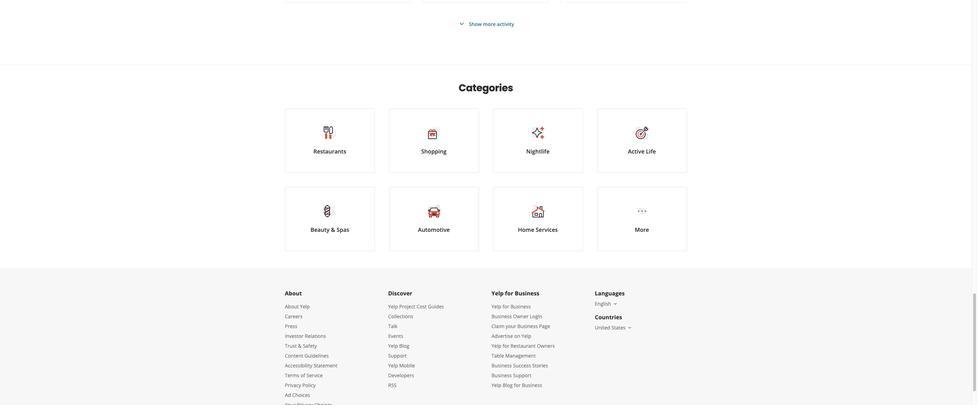 Task type: locate. For each thing, give the bounding box(es) containing it.
english
[[595, 301, 612, 307]]

owners
[[537, 343, 555, 350]]

about inside about yelp careers press investor relations trust & safety content guidelines accessibility statement terms of service privacy policy ad choices
[[285, 304, 299, 310]]

blog up support link
[[400, 343, 410, 350]]

beauty & spas link
[[285, 187, 375, 252]]

support
[[389, 353, 407, 360], [514, 373, 532, 379]]

blog inside 'yelp project cost guides collections talk events yelp blog support yelp mobile developers rss'
[[400, 343, 410, 350]]

privacy policy link
[[285, 382, 316, 389]]

0 vertical spatial &
[[331, 226, 335, 234]]

content guidelines link
[[285, 353, 329, 360]]

more link
[[597, 187, 688, 252]]

about yelp link
[[285, 304, 310, 310]]

shopping
[[422, 148, 447, 155]]

1 horizontal spatial &
[[331, 226, 335, 234]]

support down success
[[514, 373, 532, 379]]

ad
[[285, 392, 291, 399]]

services
[[536, 226, 558, 234]]

yelp down support link
[[389, 363, 398, 369]]

0 vertical spatial about
[[285, 290, 302, 298]]

beauty & spas
[[311, 226, 349, 234]]

& inside about yelp careers press investor relations trust & safety content guidelines accessibility statement terms of service privacy policy ad choices
[[298, 343, 302, 350]]

yelp mobile link
[[389, 363, 415, 369]]

24 chevron down v2 image
[[458, 20, 466, 28]]

for down business support link
[[514, 382, 521, 389]]

support down yelp blog 'link'
[[389, 353, 407, 360]]

active life
[[629, 148, 656, 155]]

policy
[[303, 382, 316, 389]]

1 horizontal spatial support
[[514, 373, 532, 379]]

categories
[[459, 81, 514, 95]]

beauty
[[311, 226, 330, 234]]

home
[[518, 226, 535, 234]]

2 about from the top
[[285, 304, 299, 310]]

success
[[514, 363, 531, 369]]

your
[[506, 323, 517, 330]]

home services link
[[493, 187, 583, 252]]

business up claim
[[492, 313, 512, 320]]

about for about yelp careers press investor relations trust & safety content guidelines accessibility statement terms of service privacy policy ad choices
[[285, 304, 299, 310]]

&
[[331, 226, 335, 234], [298, 343, 302, 350]]

business down owner at the right bottom of page
[[518, 323, 538, 330]]

support inside 'yelp project cost guides collections talk events yelp blog support yelp mobile developers rss'
[[389, 353, 407, 360]]

stories
[[533, 363, 548, 369]]

1 vertical spatial support
[[514, 373, 532, 379]]

more
[[483, 21, 496, 27]]

accessibility statement link
[[285, 363, 338, 369]]

yelp up the collections link
[[389, 304, 398, 310]]

life
[[647, 148, 656, 155]]

yelp for business business owner login claim your business page advertise on yelp yelp for restaurant owners table management business success stories business support yelp blog for business
[[492, 304, 555, 389]]

1 vertical spatial about
[[285, 304, 299, 310]]

on
[[515, 333, 521, 340]]

yelp down events
[[389, 343, 398, 350]]

& left spas
[[331, 226, 335, 234]]

1 horizontal spatial blog
[[503, 382, 513, 389]]

for
[[506, 290, 514, 298], [503, 304, 510, 310], [503, 343, 510, 350], [514, 382, 521, 389]]

business support link
[[492, 373, 532, 379]]

rss
[[389, 382, 397, 389]]

yelp project cost guides link
[[389, 304, 444, 310]]

business
[[515, 290, 540, 298], [511, 304, 531, 310], [492, 313, 512, 320], [518, 323, 538, 330], [492, 363, 512, 369], [492, 373, 512, 379], [522, 382, 543, 389]]

ad choices link
[[285, 392, 310, 399]]

1 vertical spatial &
[[298, 343, 302, 350]]

privacy
[[285, 382, 301, 389]]

page
[[539, 323, 551, 330]]

about up about yelp link
[[285, 290, 302, 298]]

for up yelp for business link
[[506, 290, 514, 298]]

yelp up yelp for business link
[[492, 290, 504, 298]]

collections link
[[389, 313, 414, 320]]

guides
[[428, 304, 444, 310]]

0 horizontal spatial support
[[389, 353, 407, 360]]

united
[[595, 325, 611, 331]]

discover
[[389, 290, 413, 298]]

for down advertise
[[503, 343, 510, 350]]

business down table
[[492, 363, 512, 369]]

business up owner at the right bottom of page
[[511, 304, 531, 310]]

0 vertical spatial blog
[[400, 343, 410, 350]]

careers
[[285, 313, 303, 320]]

yelp
[[492, 290, 504, 298], [300, 304, 310, 310], [389, 304, 398, 310], [492, 304, 502, 310], [522, 333, 532, 340], [389, 343, 398, 350], [492, 343, 502, 350], [389, 363, 398, 369], [492, 382, 502, 389]]

nightlife
[[527, 148, 550, 155]]

blog down business support link
[[503, 382, 513, 389]]

united states button
[[595, 325, 633, 331]]

restaurants link
[[285, 109, 375, 173]]

home services
[[518, 226, 558, 234]]

business success stories link
[[492, 363, 548, 369]]

1 vertical spatial blog
[[503, 382, 513, 389]]

developers
[[389, 373, 414, 379]]

press link
[[285, 323, 298, 330]]

& right trust
[[298, 343, 302, 350]]

show
[[469, 21, 482, 27]]

support inside yelp for business business owner login claim your business page advertise on yelp yelp for restaurant owners table management business success stories business support yelp blog for business
[[514, 373, 532, 379]]

yelp up careers
[[300, 304, 310, 310]]

yelp inside about yelp careers press investor relations trust & safety content guidelines accessibility statement terms of service privacy policy ad choices
[[300, 304, 310, 310]]

collections
[[389, 313, 414, 320]]

blog
[[400, 343, 410, 350], [503, 382, 513, 389]]

about
[[285, 290, 302, 298], [285, 304, 299, 310]]

restaurant
[[511, 343, 536, 350]]

claim
[[492, 323, 505, 330]]

yelp blog for business link
[[492, 382, 543, 389]]

1 about from the top
[[285, 290, 302, 298]]

investor
[[285, 333, 304, 340]]

yelp up table
[[492, 343, 502, 350]]

terms of service link
[[285, 373, 323, 379]]

16 chevron down v2 image
[[627, 325, 633, 331]]

yelp for restaurant owners link
[[492, 343, 555, 350]]

blog inside yelp for business business owner login claim your business page advertise on yelp yelp for restaurant owners table management business success stories business support yelp blog for business
[[503, 382, 513, 389]]

0 horizontal spatial &
[[298, 343, 302, 350]]

login
[[530, 313, 543, 320]]

claim your business page link
[[492, 323, 551, 330]]

terms
[[285, 373, 300, 379]]

0 vertical spatial support
[[389, 353, 407, 360]]

yelp blog link
[[389, 343, 410, 350]]

advertise
[[492, 333, 513, 340]]

about up careers
[[285, 304, 299, 310]]

16 chevron down v2 image
[[613, 301, 619, 307]]

0 horizontal spatial blog
[[400, 343, 410, 350]]



Task type: vqa. For each thing, say whether or not it's contained in the screenshot.
are
no



Task type: describe. For each thing, give the bounding box(es) containing it.
automotive
[[418, 226, 450, 234]]

yelp for business link
[[492, 304, 531, 310]]

show more activity button
[[458, 20, 515, 28]]

activity
[[497, 21, 515, 27]]

show more activity
[[469, 21, 515, 27]]

explore recent activity section section
[[279, 0, 693, 65]]

support link
[[389, 353, 407, 360]]

management
[[506, 353, 536, 360]]

more
[[635, 226, 650, 234]]

restaurants
[[314, 148, 347, 155]]

active
[[629, 148, 645, 155]]

states
[[612, 325, 626, 331]]

of
[[301, 373, 305, 379]]

nightlife link
[[493, 109, 583, 173]]

developers link
[[389, 373, 414, 379]]

yelp up claim
[[492, 304, 502, 310]]

choices
[[293, 392, 310, 399]]

countries
[[595, 314, 623, 322]]

about for about
[[285, 290, 302, 298]]

cost
[[417, 304, 427, 310]]

owner
[[514, 313, 529, 320]]

united states
[[595, 325, 626, 331]]

project
[[400, 304, 416, 310]]

& inside category navigation section 'navigation'
[[331, 226, 335, 234]]

safety
[[303, 343, 317, 350]]

business up yelp for business link
[[515, 290, 540, 298]]

investor relations link
[[285, 333, 326, 340]]

yelp project cost guides collections talk events yelp blog support yelp mobile developers rss
[[389, 304, 444, 389]]

events
[[389, 333, 404, 340]]

yelp right on on the right of the page
[[522, 333, 532, 340]]

spas
[[337, 226, 349, 234]]

careers link
[[285, 313, 303, 320]]

press
[[285, 323, 298, 330]]

active life link
[[597, 109, 688, 173]]

table management link
[[492, 353, 536, 360]]

events link
[[389, 333, 404, 340]]

talk
[[389, 323, 398, 330]]

relations
[[305, 333, 326, 340]]

for up business owner login link
[[503, 304, 510, 310]]

about yelp careers press investor relations trust & safety content guidelines accessibility statement terms of service privacy policy ad choices
[[285, 304, 338, 399]]

service
[[307, 373, 323, 379]]

guidelines
[[305, 353, 329, 360]]

rss link
[[389, 382, 397, 389]]

table
[[492, 353, 504, 360]]

trust & safety link
[[285, 343, 317, 350]]

statement
[[314, 363, 338, 369]]

business owner login link
[[492, 313, 543, 320]]

shopping link
[[389, 109, 479, 173]]

advertise on yelp link
[[492, 333, 532, 340]]

category navigation section navigation
[[278, 65, 695, 268]]

yelp for business
[[492, 290, 540, 298]]

yelp down business support link
[[492, 382, 502, 389]]

talk link
[[389, 323, 398, 330]]

business down stories
[[522, 382, 543, 389]]

business up yelp blog for business "link"
[[492, 373, 512, 379]]

content
[[285, 353, 303, 360]]

accessibility
[[285, 363, 313, 369]]

automotive link
[[389, 187, 479, 252]]

languages
[[595, 290, 625, 298]]

english button
[[595, 301, 619, 307]]



